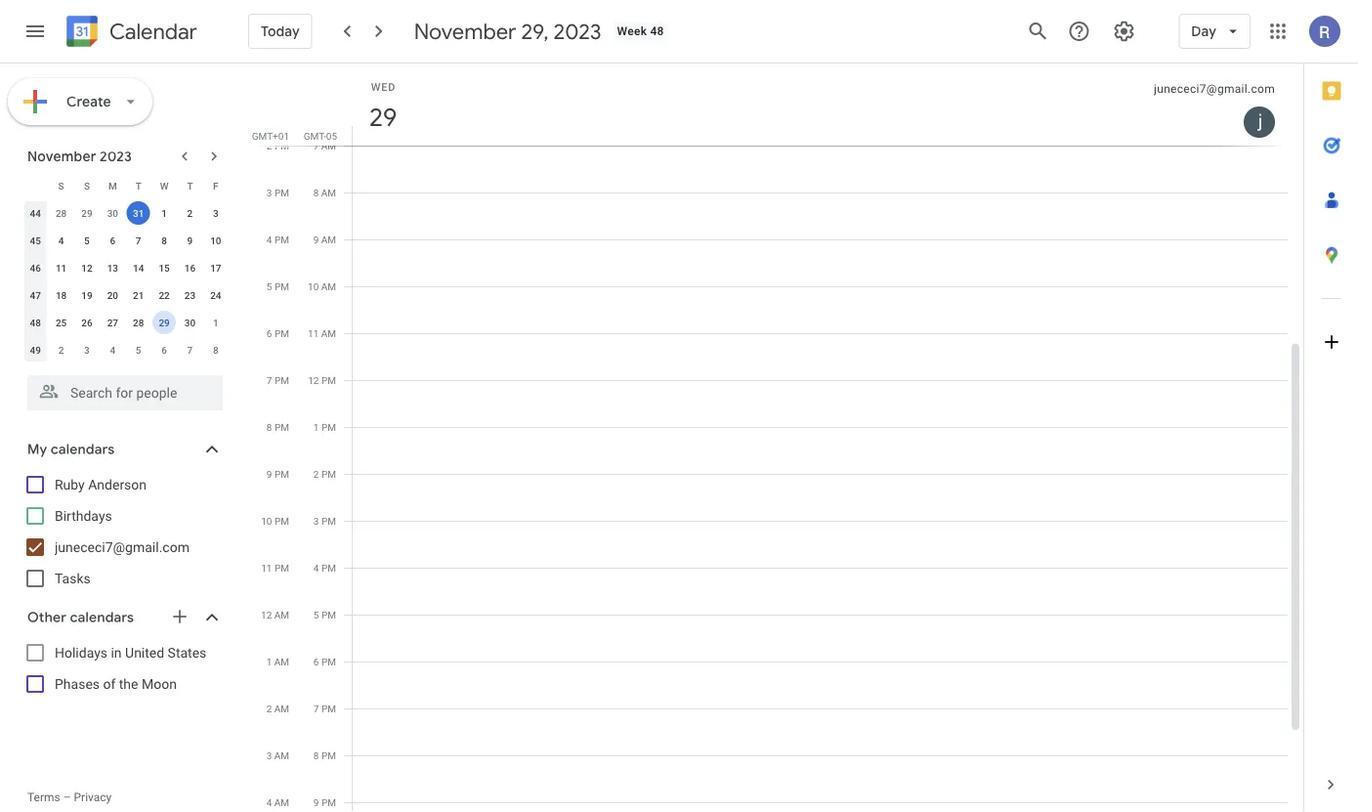 Task type: vqa. For each thing, say whether or not it's contained in the screenshot.
the leftmost to
no



Task type: describe. For each thing, give the bounding box(es) containing it.
1 am
[[267, 656, 289, 668]]

Search for people text field
[[39, 375, 211, 411]]

october 28 element
[[49, 201, 73, 225]]

am for 1 am
[[274, 656, 289, 668]]

junececi7@gmail.com inside "29" "column header"
[[1155, 82, 1276, 96]]

pm right 4 am
[[322, 797, 336, 808]]

wed 29
[[368, 81, 396, 133]]

29 column header
[[352, 64, 1288, 146]]

17 element
[[204, 256, 228, 280]]

row containing s
[[22, 172, 229, 199]]

week
[[617, 24, 647, 38]]

27
[[107, 317, 118, 328]]

terms link
[[27, 791, 60, 804]]

21 element
[[127, 283, 150, 307]]

1 vertical spatial 3 pm
[[314, 515, 336, 527]]

f
[[213, 180, 219, 192]]

other calendars
[[27, 609, 134, 627]]

27 element
[[101, 311, 124, 334]]

8 left 1 pm
[[267, 421, 272, 433]]

main drawer image
[[23, 20, 47, 43]]

29 grid
[[250, 64, 1304, 812]]

calendars for my calendars
[[51, 441, 115, 458]]

settings menu image
[[1113, 20, 1136, 43]]

7 left 12 pm
[[267, 374, 272, 386]]

0 horizontal spatial 8 pm
[[267, 421, 289, 433]]

junececi7@gmail.com inside my calendars list
[[55, 539, 190, 555]]

tasks
[[55, 570, 91, 587]]

states
[[168, 645, 207, 661]]

29 for 29 element
[[159, 317, 170, 328]]

w
[[160, 180, 169, 192]]

create
[[66, 93, 111, 110]]

pm right '11 pm'
[[322, 562, 336, 574]]

2 am
[[267, 703, 289, 715]]

holidays in united states
[[55, 645, 207, 661]]

6 left december 7 element
[[162, 344, 167, 356]]

today button
[[248, 8, 313, 55]]

december 1 element
[[204, 311, 228, 334]]

1 vertical spatial 2 pm
[[314, 468, 336, 480]]

am for 12 am
[[274, 609, 289, 621]]

12 for 12
[[81, 262, 92, 274]]

united
[[125, 645, 164, 661]]

29 inside wed 29
[[368, 101, 396, 133]]

am for 4 am
[[274, 797, 289, 808]]

19
[[81, 289, 92, 301]]

49
[[30, 344, 41, 356]]

december 8 element
[[204, 338, 228, 362]]

10 for 10 am
[[308, 281, 319, 292]]

row containing 49
[[22, 336, 229, 364]]

1 horizontal spatial 5 pm
[[314, 609, 336, 621]]

29 cell
[[151, 309, 177, 336]]

2 up the 3 am on the left bottom of the page
[[267, 703, 272, 715]]

am for 3 am
[[274, 750, 289, 761]]

gmt-05
[[304, 130, 337, 142]]

row group inside november 2023 grid
[[22, 199, 229, 364]]

12 pm
[[308, 374, 336, 386]]

2 left "gmt-"
[[267, 140, 272, 152]]

5 left december 6 element
[[136, 344, 141, 356]]

november 29, 2023
[[414, 18, 602, 45]]

14
[[133, 262, 144, 274]]

0 horizontal spatial 6 pm
[[267, 327, 289, 339]]

0 horizontal spatial 2023
[[100, 148, 132, 165]]

ruby anderson
[[55, 477, 147, 493]]

0 horizontal spatial 7 pm
[[267, 374, 289, 386]]

7 am
[[313, 140, 336, 152]]

pm right 1 am
[[322, 656, 336, 668]]

9 right 4 am
[[314, 797, 319, 808]]

am for 7 am
[[321, 140, 336, 152]]

pm right the 3 am on the left bottom of the page
[[322, 750, 336, 761]]

29,
[[521, 18, 549, 45]]

22
[[159, 289, 170, 301]]

anderson
[[88, 477, 147, 493]]

add other calendars image
[[170, 607, 190, 627]]

3 right 10 pm
[[314, 515, 319, 527]]

1 horizontal spatial 7 pm
[[314, 703, 336, 715]]

pm left 9 am
[[275, 234, 289, 245]]

7 right 2 am
[[314, 703, 319, 715]]

12 element
[[75, 256, 99, 280]]

9 up 10 am
[[313, 234, 319, 245]]

1 for december 1 element
[[213, 317, 219, 328]]

other calendars button
[[4, 602, 242, 633]]

row containing 46
[[22, 254, 229, 282]]

december 7 element
[[178, 338, 202, 362]]

the
[[119, 676, 138, 692]]

11 for 11 pm
[[261, 562, 272, 574]]

7 down october 31, today element
[[136, 235, 141, 246]]

ruby
[[55, 477, 85, 493]]

7 right december 6 element
[[187, 344, 193, 356]]

pm down 1 pm
[[322, 468, 336, 480]]

pm up '11 pm'
[[275, 515, 289, 527]]

november for november 2023
[[27, 148, 96, 165]]

calendar
[[109, 18, 197, 45]]

17
[[210, 262, 221, 274]]

in
[[111, 645, 122, 661]]

7 left 05
[[313, 140, 319, 152]]

pm down 12 pm
[[322, 421, 336, 433]]

wednesday, november 29 element
[[361, 95, 406, 140]]

phases of the moon
[[55, 676, 177, 692]]

29 element
[[153, 311, 176, 334]]

10 am
[[308, 281, 336, 292]]

30 element
[[178, 311, 202, 334]]

birthdays
[[55, 508, 112, 524]]

12 for 12 pm
[[308, 374, 319, 386]]

2 s from the left
[[84, 180, 90, 192]]

m
[[108, 180, 117, 192]]

pm left 11 am
[[275, 327, 289, 339]]

9 am
[[313, 234, 336, 245]]

row containing 47
[[22, 282, 229, 309]]

11 element
[[49, 256, 73, 280]]

3 left december 4 element on the top left of the page
[[84, 344, 90, 356]]

calendars for other calendars
[[70, 609, 134, 627]]

pm down 10 pm
[[275, 562, 289, 574]]

8 right the 3 am on the left bottom of the page
[[314, 750, 319, 761]]

18
[[56, 289, 67, 301]]

12 am
[[261, 609, 289, 621]]

0 horizontal spatial 2 pm
[[267, 140, 289, 152]]

1 horizontal spatial 6 pm
[[314, 656, 336, 668]]

28 for '28' element
[[133, 317, 144, 328]]

privacy link
[[74, 791, 112, 804]]

pm right 12 am
[[322, 609, 336, 621]]

44
[[30, 207, 41, 219]]

3 down 2 am
[[267, 750, 272, 761]]

pm right 2 am
[[322, 703, 336, 715]]

gmt+01
[[252, 130, 289, 142]]

terms
[[27, 791, 60, 804]]

wed
[[371, 81, 396, 93]]

0 vertical spatial 5 pm
[[267, 281, 289, 292]]

am for 10 am
[[321, 281, 336, 292]]

0 vertical spatial 2023
[[554, 18, 602, 45]]

1 t from the left
[[136, 180, 141, 192]]

4 right '11 pm'
[[314, 562, 319, 574]]

4 am
[[267, 797, 289, 808]]

privacy
[[74, 791, 112, 804]]

31 cell
[[126, 199, 151, 227]]

4 right 45
[[58, 235, 64, 246]]

11 am
[[308, 327, 336, 339]]

4 right 10 element
[[267, 234, 272, 245]]

am for 9 am
[[321, 234, 336, 245]]

22 element
[[153, 283, 176, 307]]

1 for 1 am
[[267, 656, 272, 668]]

am for 8 am
[[321, 187, 336, 198]]

2 t from the left
[[187, 180, 193, 192]]

2 right 31 'cell'
[[187, 207, 193, 219]]

28 for october 28 element
[[56, 207, 67, 219]]

26
[[81, 317, 92, 328]]

9 inside row
[[187, 235, 193, 246]]

8 inside "december 8" element
[[213, 344, 219, 356]]

24 element
[[204, 283, 228, 307]]

11 pm
[[261, 562, 289, 574]]

10 pm
[[261, 515, 289, 527]]

21
[[133, 289, 144, 301]]

4 down the 3 am on the left bottom of the page
[[267, 797, 272, 808]]



Task type: locate. For each thing, give the bounding box(es) containing it.
47
[[30, 289, 41, 301]]

november 2023
[[27, 148, 132, 165]]

9 up 10 pm
[[267, 468, 272, 480]]

phases
[[55, 676, 100, 692]]

3 down f
[[213, 207, 219, 219]]

12 down 11 am
[[308, 374, 319, 386]]

1 vertical spatial calendars
[[70, 609, 134, 627]]

of
[[103, 676, 116, 692]]

3 pm
[[267, 187, 289, 198], [314, 515, 336, 527]]

0 vertical spatial 2 pm
[[267, 140, 289, 152]]

6 row from the top
[[22, 309, 229, 336]]

–
[[63, 791, 71, 804]]

pm left 12 pm
[[275, 374, 289, 386]]

1 pm
[[314, 421, 336, 433]]

1 vertical spatial 8 pm
[[314, 750, 336, 761]]

1 horizontal spatial november
[[414, 18, 516, 45]]

5 right 12 am
[[314, 609, 319, 621]]

1 horizontal spatial 10
[[261, 515, 272, 527]]

1 horizontal spatial 2 pm
[[314, 468, 336, 480]]

1 horizontal spatial 3 pm
[[314, 515, 336, 527]]

29 inside cell
[[159, 317, 170, 328]]

november left '29,'
[[414, 18, 516, 45]]

october 29 element
[[75, 201, 99, 225]]

8 pm right the 3 am on the left bottom of the page
[[314, 750, 336, 761]]

0 vertical spatial 7 pm
[[267, 374, 289, 386]]

1 vertical spatial 2023
[[100, 148, 132, 165]]

8 pm left 1 pm
[[267, 421, 289, 433]]

18 element
[[49, 283, 73, 307]]

2 vertical spatial 10
[[261, 515, 272, 527]]

3 right f
[[267, 187, 272, 198]]

1 row from the top
[[22, 172, 229, 199]]

30 for october 30 element
[[107, 207, 118, 219]]

0 horizontal spatial 48
[[30, 317, 41, 328]]

junececi7@gmail.com down day 'popup button'
[[1155, 82, 1276, 96]]

29 for october 29 element
[[81, 207, 92, 219]]

3 am
[[267, 750, 289, 761]]

30 right october 29 element
[[107, 207, 118, 219]]

november for november 29, 2023
[[414, 18, 516, 45]]

8 right december 7 element
[[213, 344, 219, 356]]

13 element
[[101, 256, 124, 280]]

05
[[326, 130, 337, 142]]

12
[[81, 262, 92, 274], [308, 374, 319, 386], [261, 609, 272, 621]]

28 element
[[127, 311, 150, 334]]

terms – privacy
[[27, 791, 112, 804]]

11 right 46 at the top left of page
[[56, 262, 67, 274]]

0 vertical spatial 9 pm
[[267, 468, 289, 480]]

4 pm right '11 pm'
[[314, 562, 336, 574]]

1 vertical spatial 11
[[308, 327, 319, 339]]

4 pm left 9 am
[[267, 234, 289, 245]]

29 down wed
[[368, 101, 396, 133]]

0 horizontal spatial 5 pm
[[267, 281, 289, 292]]

30 for 30 element
[[185, 317, 196, 328]]

0 vertical spatial 29
[[368, 101, 396, 133]]

6 left 11 am
[[267, 327, 272, 339]]

5 pm
[[267, 281, 289, 292], [314, 609, 336, 621]]

8 up 15 element
[[162, 235, 167, 246]]

28 right 27 element
[[133, 317, 144, 328]]

other
[[27, 609, 67, 627]]

am up 2 am
[[274, 656, 289, 668]]

10 element
[[204, 229, 228, 252]]

today
[[261, 22, 300, 40]]

20 element
[[101, 283, 124, 307]]

11 up 12 am
[[261, 562, 272, 574]]

1 horizontal spatial 8 pm
[[314, 750, 336, 761]]

1 horizontal spatial 48
[[651, 24, 664, 38]]

2 vertical spatial 11
[[261, 562, 272, 574]]

1 vertical spatial 9 pm
[[314, 797, 336, 808]]

12 for 12 am
[[261, 609, 272, 621]]

1 horizontal spatial 30
[[185, 317, 196, 328]]

1 horizontal spatial 4 pm
[[314, 562, 336, 574]]

calendar element
[[63, 12, 197, 55]]

15 element
[[153, 256, 176, 280]]

my calendars button
[[4, 434, 242, 465]]

1 down 12 am
[[267, 656, 272, 668]]

4 pm
[[267, 234, 289, 245], [314, 562, 336, 574]]

0 vertical spatial 30
[[107, 207, 118, 219]]

7 pm right 2 am
[[314, 703, 336, 715]]

10 inside november 2023 grid
[[210, 235, 221, 246]]

row
[[22, 172, 229, 199], [22, 199, 229, 227], [22, 227, 229, 254], [22, 254, 229, 282], [22, 282, 229, 309], [22, 309, 229, 336], [22, 336, 229, 364]]

29 right october 28 element
[[81, 207, 92, 219]]

calendars
[[51, 441, 115, 458], [70, 609, 134, 627]]

23
[[185, 289, 196, 301]]

0 vertical spatial 6 pm
[[267, 327, 289, 339]]

1 vertical spatial 48
[[30, 317, 41, 328]]

0 vertical spatial 4 pm
[[267, 234, 289, 245]]

calendars up in
[[70, 609, 134, 627]]

0 horizontal spatial 30
[[107, 207, 118, 219]]

1 horizontal spatial t
[[187, 180, 193, 192]]

tab list
[[1305, 64, 1359, 758]]

10
[[210, 235, 221, 246], [308, 281, 319, 292], [261, 515, 272, 527]]

5
[[84, 235, 90, 246], [267, 281, 272, 292], [136, 344, 141, 356], [314, 609, 319, 621]]

december 6 element
[[153, 338, 176, 362]]

am down 9 am
[[321, 281, 336, 292]]

1 vertical spatial 28
[[133, 317, 144, 328]]

pm left '8 am'
[[275, 187, 289, 198]]

1 vertical spatial november
[[27, 148, 96, 165]]

0 horizontal spatial 28
[[56, 207, 67, 219]]

2 down 1 pm
[[314, 468, 319, 480]]

45
[[30, 235, 41, 246]]

junececi7@gmail.com
[[1155, 82, 1276, 96], [55, 539, 190, 555]]

28 right 44
[[56, 207, 67, 219]]

48 inside row
[[30, 317, 41, 328]]

december 5 element
[[127, 338, 150, 362]]

0 vertical spatial 12
[[81, 262, 92, 274]]

t right the w
[[187, 180, 193, 192]]

2 vertical spatial 29
[[159, 317, 170, 328]]

11
[[56, 262, 67, 274], [308, 327, 319, 339], [261, 562, 272, 574]]

48 left "25"
[[30, 317, 41, 328]]

s
[[58, 180, 64, 192], [84, 180, 90, 192]]

6 right 1 am
[[314, 656, 319, 668]]

31
[[133, 207, 144, 219]]

0 horizontal spatial junececi7@gmail.com
[[55, 539, 190, 555]]

12 inside 12 element
[[81, 262, 92, 274]]

5 row from the top
[[22, 282, 229, 309]]

24
[[210, 289, 221, 301]]

10 for 10 pm
[[261, 515, 272, 527]]

november up october 28 element
[[27, 148, 96, 165]]

2 left december 3 element
[[58, 344, 64, 356]]

11 inside row
[[56, 262, 67, 274]]

am
[[321, 140, 336, 152], [321, 187, 336, 198], [321, 234, 336, 245], [321, 281, 336, 292], [321, 327, 336, 339], [274, 609, 289, 621], [274, 656, 289, 668], [274, 703, 289, 715], [274, 750, 289, 761], [274, 797, 289, 808]]

0 vertical spatial november
[[414, 18, 516, 45]]

0 horizontal spatial november
[[27, 148, 96, 165]]

2 horizontal spatial 11
[[308, 327, 319, 339]]

calendars up ruby
[[51, 441, 115, 458]]

my calendars
[[27, 441, 115, 458]]

0 horizontal spatial 9 pm
[[267, 468, 289, 480]]

16
[[185, 262, 196, 274]]

30 right 29 cell
[[185, 317, 196, 328]]

day
[[1192, 22, 1217, 40]]

1 vertical spatial 29
[[81, 207, 92, 219]]

46
[[30, 262, 41, 274]]

day button
[[1179, 8, 1251, 55]]

20
[[107, 289, 118, 301]]

2 horizontal spatial 12
[[308, 374, 319, 386]]

other calendars list
[[4, 637, 242, 700]]

am down '8 am'
[[321, 234, 336, 245]]

0 vertical spatial 48
[[651, 24, 664, 38]]

26 element
[[75, 311, 99, 334]]

pm
[[275, 140, 289, 152], [275, 187, 289, 198], [275, 234, 289, 245], [275, 281, 289, 292], [275, 327, 289, 339], [275, 374, 289, 386], [322, 374, 336, 386], [275, 421, 289, 433], [322, 421, 336, 433], [275, 468, 289, 480], [322, 468, 336, 480], [275, 515, 289, 527], [322, 515, 336, 527], [275, 562, 289, 574], [322, 562, 336, 574], [322, 609, 336, 621], [322, 656, 336, 668], [322, 703, 336, 715], [322, 750, 336, 761], [322, 797, 336, 808]]

1 horizontal spatial 29
[[159, 317, 170, 328]]

am down 2 am
[[274, 750, 289, 761]]

4 left the december 5 element
[[110, 344, 115, 356]]

0 vertical spatial 8 pm
[[267, 421, 289, 433]]

row containing 44
[[22, 199, 229, 227]]

2 pm
[[267, 140, 289, 152], [314, 468, 336, 480]]

28
[[56, 207, 67, 219], [133, 317, 144, 328]]

gmt-
[[304, 130, 326, 142]]

october 30 element
[[101, 201, 124, 225]]

1 horizontal spatial 12
[[261, 609, 272, 621]]

november 2023 grid
[[19, 172, 229, 364]]

t left the w
[[136, 180, 141, 192]]

am up 12 pm
[[321, 327, 336, 339]]

12 right 11 element
[[81, 262, 92, 274]]

11 for 11 am
[[308, 327, 319, 339]]

pm up 1 pm
[[322, 374, 336, 386]]

s up october 28 element
[[58, 180, 64, 192]]

0 vertical spatial 10
[[210, 235, 221, 246]]

0 horizontal spatial 3 pm
[[267, 187, 289, 198]]

row group
[[22, 199, 229, 364]]

28 inside october 28 element
[[56, 207, 67, 219]]

3 row from the top
[[22, 227, 229, 254]]

s left m
[[84, 180, 90, 192]]

0 horizontal spatial 10
[[210, 235, 221, 246]]

1
[[162, 207, 167, 219], [213, 317, 219, 328], [314, 421, 319, 433], [267, 656, 272, 668]]

am down the 3 am on the left bottom of the page
[[274, 797, 289, 808]]

2 horizontal spatial 29
[[368, 101, 396, 133]]

holidays
[[55, 645, 108, 661]]

junececi7@gmail.com down birthdays
[[55, 539, 190, 555]]

0 vertical spatial 3 pm
[[267, 187, 289, 198]]

1 horizontal spatial 2023
[[554, 18, 602, 45]]

pm right 10 pm
[[322, 515, 336, 527]]

1 vertical spatial junececi7@gmail.com
[[55, 539, 190, 555]]

pm up 10 pm
[[275, 468, 289, 480]]

25 element
[[49, 311, 73, 334]]

13
[[107, 262, 118, 274]]

7 row from the top
[[22, 336, 229, 364]]

create button
[[8, 78, 152, 125]]

2
[[267, 140, 272, 152], [187, 207, 193, 219], [58, 344, 64, 356], [314, 468, 319, 480], [267, 703, 272, 715]]

1 down 12 pm
[[314, 421, 319, 433]]

8
[[313, 187, 319, 198], [162, 235, 167, 246], [213, 344, 219, 356], [267, 421, 272, 433], [314, 750, 319, 761]]

0 vertical spatial junececi7@gmail.com
[[1155, 82, 1276, 96]]

16 element
[[178, 256, 202, 280]]

48 right week at the left
[[651, 24, 664, 38]]

0 horizontal spatial t
[[136, 180, 141, 192]]

11 for 11
[[56, 262, 67, 274]]

am for 2 am
[[274, 703, 289, 715]]

1 s from the left
[[58, 180, 64, 192]]

december 4 element
[[101, 338, 124, 362]]

pm left 10 am
[[275, 281, 289, 292]]

1 right 31 'cell'
[[162, 207, 167, 219]]

8 am
[[313, 187, 336, 198]]

0 vertical spatial 28
[[56, 207, 67, 219]]

5 left 10 am
[[267, 281, 272, 292]]

6 pm left 11 am
[[267, 327, 289, 339]]

1 for 1 pm
[[314, 421, 319, 433]]

december 3 element
[[75, 338, 99, 362]]

october 31, today element
[[127, 201, 150, 225]]

9 pm
[[267, 468, 289, 480], [314, 797, 336, 808]]

1 horizontal spatial junececi7@gmail.com
[[1155, 82, 1276, 96]]

1 horizontal spatial s
[[84, 180, 90, 192]]

0 vertical spatial 11
[[56, 262, 67, 274]]

0 horizontal spatial 29
[[81, 207, 92, 219]]

1 vertical spatial 7 pm
[[314, 703, 336, 715]]

1 vertical spatial 30
[[185, 317, 196, 328]]

row containing 45
[[22, 227, 229, 254]]

7
[[313, 140, 319, 152], [136, 235, 141, 246], [187, 344, 193, 356], [267, 374, 272, 386], [314, 703, 319, 715]]

november
[[414, 18, 516, 45], [27, 148, 96, 165]]

1 horizontal spatial 28
[[133, 317, 144, 328]]

14 element
[[127, 256, 150, 280]]

7 pm left 12 pm
[[267, 374, 289, 386]]

am down 7 am
[[321, 187, 336, 198]]

15
[[159, 262, 170, 274]]

pm left 1 pm
[[275, 421, 289, 433]]

0 horizontal spatial 11
[[56, 262, 67, 274]]

9 pm right 4 am
[[314, 797, 336, 808]]

pm left "gmt-"
[[275, 140, 289, 152]]

4 inside december 4 element
[[110, 344, 115, 356]]

my
[[27, 441, 47, 458]]

am up 1 am
[[274, 609, 289, 621]]

1 horizontal spatial 11
[[261, 562, 272, 574]]

2023
[[554, 18, 602, 45], [100, 148, 132, 165]]

3 pm left '8 am'
[[267, 187, 289, 198]]

t
[[136, 180, 141, 192], [187, 180, 193, 192]]

1 vertical spatial 5 pm
[[314, 609, 336, 621]]

29 right '28' element
[[159, 317, 170, 328]]

am for 11 am
[[321, 327, 336, 339]]

10 up 11 am
[[308, 281, 319, 292]]

row group containing 44
[[22, 199, 229, 364]]

2023 right '29,'
[[554, 18, 602, 45]]

1 vertical spatial 12
[[308, 374, 319, 386]]

2 vertical spatial 12
[[261, 609, 272, 621]]

8 pm
[[267, 421, 289, 433], [314, 750, 336, 761]]

10 up '11 pm'
[[261, 515, 272, 527]]

28 inside '28' element
[[133, 317, 144, 328]]

1 vertical spatial 6 pm
[[314, 656, 336, 668]]

my calendars list
[[4, 469, 242, 594]]

6 pm right 1 am
[[314, 656, 336, 668]]

23 element
[[178, 283, 202, 307]]

8 up 9 am
[[313, 187, 319, 198]]

4 row from the top
[[22, 254, 229, 282]]

11 down 10 am
[[308, 327, 319, 339]]

6
[[110, 235, 115, 246], [267, 327, 272, 339], [162, 344, 167, 356], [314, 656, 319, 668]]

19 element
[[75, 283, 99, 307]]

2023 up m
[[100, 148, 132, 165]]

december 2 element
[[49, 338, 73, 362]]

moon
[[142, 676, 177, 692]]

1 vertical spatial 10
[[308, 281, 319, 292]]

1 horizontal spatial 9 pm
[[314, 797, 336, 808]]

row containing 48
[[22, 309, 229, 336]]

5 up 12 element
[[84, 235, 90, 246]]

2 horizontal spatial 10
[[308, 281, 319, 292]]

2 row from the top
[[22, 199, 229, 227]]

30
[[107, 207, 118, 219], [185, 317, 196, 328]]

1 vertical spatial 4 pm
[[314, 562, 336, 574]]

0 vertical spatial calendars
[[51, 441, 115, 458]]

9 left 10 element
[[187, 235, 193, 246]]

48
[[651, 24, 664, 38], [30, 317, 41, 328]]

3 pm right 10 pm
[[314, 515, 336, 527]]

0 horizontal spatial s
[[58, 180, 64, 192]]

25
[[56, 317, 67, 328]]

None search field
[[0, 368, 242, 411]]

10 for 10
[[210, 235, 221, 246]]

calendar heading
[[106, 18, 197, 45]]

0 horizontal spatial 4 pm
[[267, 234, 289, 245]]

2 pm down 1 pm
[[314, 468, 336, 480]]

0 horizontal spatial 12
[[81, 262, 92, 274]]

6 down october 30 element
[[110, 235, 115, 246]]

week 48
[[617, 24, 664, 38]]



